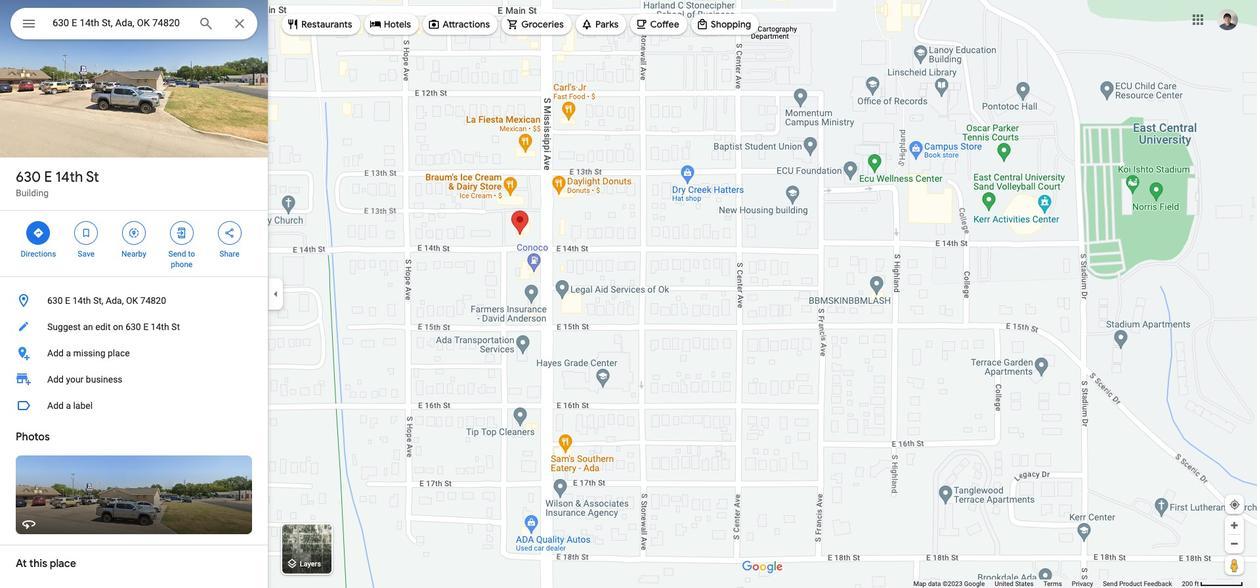 Task type: vqa. For each thing, say whether or not it's contained in the screenshot.
THE MARKET in 4300 Market St, Wilmington, Nc 28403 Button
no



Task type: describe. For each thing, give the bounding box(es) containing it.
united states button
[[995, 580, 1034, 588]]

 search field
[[11, 8, 257, 42]]

place inside button
[[108, 348, 130, 358]]

building
[[16, 188, 49, 198]]

collapse side panel image
[[269, 287, 283, 301]]

e for st
[[44, 168, 52, 186]]

630 e 14th st, ada, ok 74820
[[47, 295, 166, 306]]

st inside 630 e 14th st building
[[86, 168, 99, 186]]

label
[[73, 400, 93, 411]]

zoom in image
[[1230, 521, 1240, 530]]

attractions button
[[423, 9, 498, 40]]

united states
[[995, 580, 1034, 588]]

suggest
[[47, 322, 81, 332]]

photos
[[16, 431, 50, 444]]

a for label
[[66, 400, 71, 411]]

restaurants button
[[282, 9, 360, 40]]

hotels
[[384, 18, 411, 30]]

suggest an edit on 630 e 14th st
[[47, 322, 180, 332]]

hotels button
[[364, 9, 419, 40]]

united
[[995, 580, 1014, 588]]

missing
[[73, 348, 105, 358]]

add a label
[[47, 400, 93, 411]]

an
[[83, 322, 93, 332]]

show your location image
[[1229, 499, 1241, 511]]

directions
[[21, 249, 56, 259]]

200 ft button
[[1182, 580, 1244, 588]]

none field inside 630 e 14th st, ada, ok 74820 field
[[53, 15, 188, 31]]

add for add a label
[[47, 400, 64, 411]]

630 E 14th St, Ada, OK 74820 field
[[11, 8, 257, 39]]

to
[[188, 249, 195, 259]]

google maps element
[[0, 0, 1257, 588]]

e for st,
[[65, 295, 70, 306]]

add a missing place button
[[0, 340, 268, 366]]

suggest an edit on 630 e 14th st button
[[0, 314, 268, 340]]

terms
[[1044, 580, 1062, 588]]

ok
[[126, 295, 138, 306]]

map
[[914, 580, 927, 588]]

terms button
[[1044, 580, 1062, 588]]

parks button
[[576, 9, 627, 40]]

nearby
[[122, 249, 146, 259]]

200
[[1182, 580, 1193, 588]]

add a missing place
[[47, 348, 130, 358]]

630 e 14th st main content
[[0, 0, 268, 588]]


[[128, 226, 140, 240]]


[[21, 14, 37, 33]]

coffee button
[[631, 9, 687, 40]]

on
[[113, 322, 123, 332]]

business
[[86, 374, 123, 385]]

add your business
[[47, 374, 123, 385]]

privacy
[[1072, 580, 1093, 588]]


[[80, 226, 92, 240]]

attractions
[[443, 18, 490, 30]]

send for send product feedback
[[1103, 580, 1118, 588]]

©2023
[[943, 580, 963, 588]]

send product feedback
[[1103, 580, 1172, 588]]

200 ft
[[1182, 580, 1199, 588]]

edit
[[95, 322, 111, 332]]

map data ©2023 google
[[914, 580, 985, 588]]

14th inside suggest an edit on 630 e 14th st button
[[151, 322, 169, 332]]

actions for 630 e 14th st region
[[0, 211, 268, 276]]

this
[[29, 557, 47, 571]]

at this place
[[16, 557, 76, 571]]



Task type: locate. For each thing, give the bounding box(es) containing it.
2 vertical spatial add
[[47, 400, 64, 411]]

630
[[16, 168, 41, 186], [47, 295, 63, 306], [125, 322, 141, 332]]

show street view coverage image
[[1225, 555, 1244, 575]]

groceries button
[[502, 9, 572, 40]]

groceries
[[521, 18, 564, 30]]

14th left st,
[[73, 295, 91, 306]]

st up 
[[86, 168, 99, 186]]

zoom out image
[[1230, 539, 1240, 549]]

0 vertical spatial 630
[[16, 168, 41, 186]]

phone
[[171, 260, 193, 269]]

layers
[[300, 560, 321, 569]]

1 vertical spatial add
[[47, 374, 64, 385]]

0 vertical spatial e
[[44, 168, 52, 186]]

st up add a missing place button
[[171, 322, 180, 332]]

send
[[168, 249, 186, 259], [1103, 580, 1118, 588]]

footer inside google maps element
[[914, 580, 1182, 588]]

states
[[1015, 580, 1034, 588]]

630 for st
[[16, 168, 41, 186]]

privacy button
[[1072, 580, 1093, 588]]

1 vertical spatial 14th
[[73, 295, 91, 306]]

630 up building
[[16, 168, 41, 186]]

630 inside 630 e 14th st building
[[16, 168, 41, 186]]

0 horizontal spatial 630
[[16, 168, 41, 186]]

footer containing map data ©2023 google
[[914, 580, 1182, 588]]


[[32, 226, 44, 240]]

coffee
[[650, 18, 679, 30]]

0 vertical spatial place
[[108, 348, 130, 358]]

0 horizontal spatial st
[[86, 168, 99, 186]]

1 vertical spatial send
[[1103, 580, 1118, 588]]

14th inside 630 e 14th st, ada, ok 74820 button
[[73, 295, 91, 306]]

0 horizontal spatial send
[[168, 249, 186, 259]]

1 add from the top
[[47, 348, 64, 358]]

2 horizontal spatial e
[[143, 322, 148, 332]]

add left label
[[47, 400, 64, 411]]

74820
[[140, 295, 166, 306]]

630 up the suggest
[[47, 295, 63, 306]]

send inside send to phone
[[168, 249, 186, 259]]

3 add from the top
[[47, 400, 64, 411]]

send left the product
[[1103, 580, 1118, 588]]

restaurants
[[301, 18, 352, 30]]

14th down '74820'
[[151, 322, 169, 332]]

a for missing
[[66, 348, 71, 358]]

14th for st,
[[73, 295, 91, 306]]

0 vertical spatial st
[[86, 168, 99, 186]]

1 vertical spatial place
[[50, 557, 76, 571]]

14th up 
[[55, 168, 83, 186]]

ft
[[1195, 580, 1199, 588]]

1 a from the top
[[66, 348, 71, 358]]

ada,
[[106, 295, 124, 306]]

e up the suggest
[[65, 295, 70, 306]]

2 a from the top
[[66, 400, 71, 411]]

e down '74820'
[[143, 322, 148, 332]]

14th for st
[[55, 168, 83, 186]]

2 vertical spatial 630
[[125, 322, 141, 332]]

0 horizontal spatial e
[[44, 168, 52, 186]]

add your business link
[[0, 366, 268, 393]]

google account: nolan park  
(nolan.park@adept.ai) image
[[1217, 9, 1238, 30]]

add inside button
[[47, 348, 64, 358]]

2 add from the top
[[47, 374, 64, 385]]

send product feedback button
[[1103, 580, 1172, 588]]

1 vertical spatial a
[[66, 400, 71, 411]]

2 horizontal spatial 630
[[125, 322, 141, 332]]

1 vertical spatial 630
[[47, 295, 63, 306]]

add for add your business
[[47, 374, 64, 385]]

data
[[928, 580, 941, 588]]

1 vertical spatial e
[[65, 295, 70, 306]]

 button
[[11, 8, 47, 42]]

e inside 630 e 14th st building
[[44, 168, 52, 186]]

add inside button
[[47, 400, 64, 411]]

1 horizontal spatial 630
[[47, 295, 63, 306]]

1 horizontal spatial send
[[1103, 580, 1118, 588]]

add
[[47, 348, 64, 358], [47, 374, 64, 385], [47, 400, 64, 411]]

1 horizontal spatial place
[[108, 348, 130, 358]]

0 horizontal spatial place
[[50, 557, 76, 571]]

0 vertical spatial send
[[168, 249, 186, 259]]

2 vertical spatial e
[[143, 322, 148, 332]]

2 vertical spatial 14th
[[151, 322, 169, 332]]

a inside button
[[66, 400, 71, 411]]

a left missing
[[66, 348, 71, 358]]

send for send to phone
[[168, 249, 186, 259]]

send to phone
[[168, 249, 195, 269]]

shopping
[[711, 18, 751, 30]]

place right this
[[50, 557, 76, 571]]

feedback
[[1144, 580, 1172, 588]]


[[224, 226, 235, 240]]

0 vertical spatial add
[[47, 348, 64, 358]]

14th inside 630 e 14th st building
[[55, 168, 83, 186]]

st inside button
[[171, 322, 180, 332]]

at
[[16, 557, 27, 571]]

14th
[[55, 168, 83, 186], [73, 295, 91, 306], [151, 322, 169, 332]]

footer
[[914, 580, 1182, 588]]

google
[[964, 580, 985, 588]]

your
[[66, 374, 84, 385]]

1 horizontal spatial e
[[65, 295, 70, 306]]

send up phone
[[168, 249, 186, 259]]

e
[[44, 168, 52, 186], [65, 295, 70, 306], [143, 322, 148, 332]]

parks
[[595, 18, 619, 30]]

a inside button
[[66, 348, 71, 358]]

a left label
[[66, 400, 71, 411]]

a
[[66, 348, 71, 358], [66, 400, 71, 411]]

630 for st,
[[47, 295, 63, 306]]


[[176, 226, 188, 240]]

share
[[219, 249, 240, 259]]

product
[[1119, 580, 1142, 588]]

st,
[[93, 295, 103, 306]]

place
[[108, 348, 130, 358], [50, 557, 76, 571]]

630 right on
[[125, 322, 141, 332]]

630 e 14th st building
[[16, 168, 99, 198]]

shopping button
[[691, 9, 759, 40]]

0 vertical spatial a
[[66, 348, 71, 358]]

place down on
[[108, 348, 130, 358]]

630 e 14th st, ada, ok 74820 button
[[0, 288, 268, 314]]

e up building
[[44, 168, 52, 186]]

add for add a missing place
[[47, 348, 64, 358]]

0 vertical spatial 14th
[[55, 168, 83, 186]]

send inside button
[[1103, 580, 1118, 588]]

1 horizontal spatial st
[[171, 322, 180, 332]]

add down the suggest
[[47, 348, 64, 358]]

add a label button
[[0, 393, 268, 419]]

1 vertical spatial st
[[171, 322, 180, 332]]

None field
[[53, 15, 188, 31]]

st
[[86, 168, 99, 186], [171, 322, 180, 332]]

add left your
[[47, 374, 64, 385]]

save
[[78, 249, 95, 259]]



